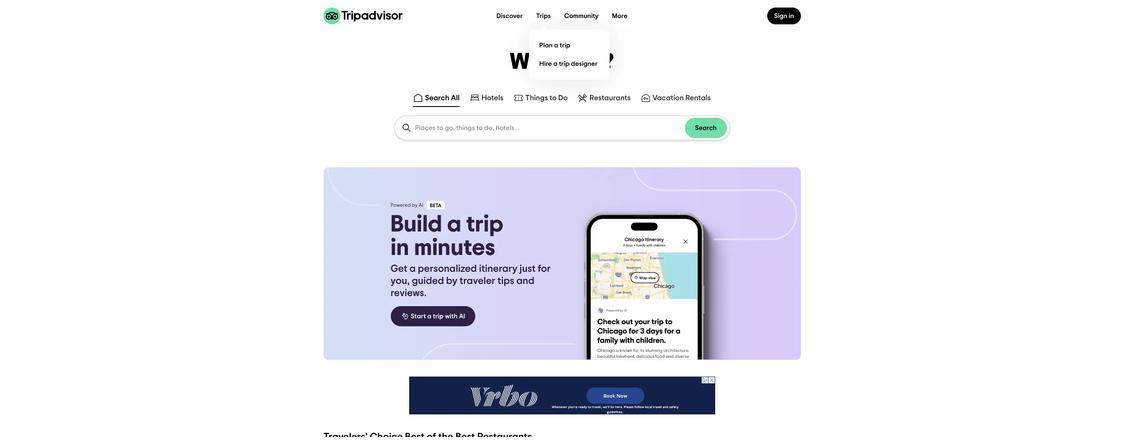Task type: locate. For each thing, give the bounding box(es) containing it.
trip inside button
[[433, 314, 444, 320]]

trip for hire
[[559, 60, 570, 67]]

0 vertical spatial in
[[789, 13, 794, 19]]

you,
[[391, 277, 410, 287]]

Search search field
[[395, 116, 729, 140]]

search down 'rentals'
[[695, 125, 717, 132]]

by down personalized
[[446, 277, 458, 287]]

search
[[425, 95, 449, 102], [695, 125, 717, 132]]

tab list
[[0, 90, 1124, 109]]

more button
[[605, 8, 634, 24]]

1 vertical spatial in
[[391, 237, 409, 260]]

by
[[412, 203, 418, 208], [446, 277, 458, 287]]

1 horizontal spatial ai
[[459, 314, 465, 320]]

a right get
[[409, 264, 416, 274]]

sign in link
[[768, 8, 801, 24]]

a right start
[[427, 314, 431, 320]]

by right powered
[[412, 203, 418, 208]]

trip inside build a trip in minutes get a personalized itinerary just for you, guided by traveler tips and reviews.
[[466, 213, 503, 237]]

build a trip in minutes get a personalized itinerary just for you, guided by traveler tips and reviews.
[[391, 213, 551, 299]]

vacation rentals link
[[641, 93, 711, 103]]

and
[[516, 277, 534, 287]]

to
[[550, 95, 557, 102]]

a right build
[[447, 213, 461, 237]]

search inside "button"
[[425, 95, 449, 102]]

a for build
[[447, 213, 461, 237]]

ai right with
[[459, 314, 465, 320]]

0 horizontal spatial by
[[412, 203, 418, 208]]

designer
[[571, 60, 598, 67]]

traveler
[[460, 277, 495, 287]]

things to do
[[525, 95, 568, 102]]

search left all
[[425, 95, 449, 102]]

search all button
[[412, 91, 461, 107]]

0 horizontal spatial search
[[425, 95, 449, 102]]

plan a trip
[[539, 42, 570, 49]]

beta
[[430, 203, 441, 208]]

1 horizontal spatial by
[[446, 277, 458, 287]]

1 horizontal spatial in
[[789, 13, 794, 19]]

0 vertical spatial search
[[425, 95, 449, 102]]

build
[[391, 213, 442, 237]]

tab list containing search all
[[0, 90, 1124, 109]]

search inside button
[[695, 125, 717, 132]]

ai left beta
[[419, 203, 423, 208]]

menu
[[529, 29, 610, 80]]

1 vertical spatial ai
[[459, 314, 465, 320]]

a right plan on the top of page
[[554, 42, 558, 49]]

hire a trip designer
[[539, 60, 598, 67]]

get
[[391, 264, 407, 274]]

0 horizontal spatial in
[[391, 237, 409, 260]]

0 horizontal spatial ai
[[419, 203, 423, 208]]

in right sign
[[789, 13, 794, 19]]

reviews.
[[391, 289, 427, 299]]

trips button
[[529, 8, 558, 24]]

1 horizontal spatial search
[[695, 125, 717, 132]]

in up get
[[391, 237, 409, 260]]

plan
[[539, 42, 553, 49]]

ai inside button
[[459, 314, 465, 320]]

a right hire
[[553, 60, 558, 67]]

advertisement region
[[409, 377, 715, 415]]

itinerary
[[479, 264, 517, 274]]

trip
[[560, 42, 570, 49], [559, 60, 570, 67], [466, 213, 503, 237], [433, 314, 444, 320]]

1 vertical spatial by
[[446, 277, 458, 287]]

a inside button
[[427, 314, 431, 320]]

things to do button
[[512, 91, 569, 107]]

Search search field
[[415, 124, 685, 132]]

a
[[554, 42, 558, 49], [553, 60, 558, 67], [447, 213, 461, 237], [409, 264, 416, 274], [427, 314, 431, 320]]

personalized
[[418, 264, 477, 274]]

things to do link
[[514, 93, 568, 103]]

all
[[451, 95, 460, 102]]

1 vertical spatial search
[[695, 125, 717, 132]]

in
[[789, 13, 794, 19], [391, 237, 409, 260]]

ai
[[419, 203, 423, 208], [459, 314, 465, 320]]

where to?
[[510, 51, 614, 74]]

powered by ai
[[391, 203, 423, 208]]

with
[[445, 314, 458, 320]]

search for search
[[695, 125, 717, 132]]

powered
[[391, 203, 411, 208]]



Task type: describe. For each thing, give the bounding box(es) containing it.
trip for build
[[466, 213, 503, 237]]

discover
[[497, 13, 523, 19]]

start
[[411, 314, 426, 320]]

a for hire
[[553, 60, 558, 67]]

start a trip with ai button
[[391, 307, 475, 327]]

a for start
[[427, 314, 431, 320]]

guided
[[412, 277, 444, 287]]

trip for plan
[[560, 42, 570, 49]]

hotels button
[[468, 91, 505, 107]]

hotels link
[[470, 93, 503, 103]]

search for search all
[[425, 95, 449, 102]]

0 vertical spatial ai
[[419, 203, 423, 208]]

do
[[558, 95, 568, 102]]

restaurants
[[590, 95, 631, 102]]

vacation
[[653, 95, 684, 102]]

trip for start
[[433, 314, 444, 320]]

sign
[[774, 13, 787, 19]]

plan a trip link
[[536, 36, 603, 55]]

hotels
[[482, 95, 503, 102]]

community button
[[558, 8, 605, 24]]

more
[[612, 13, 628, 19]]

rentals
[[686, 95, 711, 102]]

restaurants link
[[578, 93, 631, 103]]

for
[[538, 264, 551, 274]]

in inside build a trip in minutes get a personalized itinerary just for you, guided by traveler tips and reviews.
[[391, 237, 409, 260]]

minutes
[[414, 237, 495, 260]]

vacation rentals
[[653, 95, 711, 102]]

hire a trip designer link
[[536, 55, 603, 73]]

0 vertical spatial by
[[412, 203, 418, 208]]

discover button
[[490, 8, 529, 24]]

restaurants button
[[576, 91, 632, 107]]

sign in
[[774, 13, 794, 19]]

tips
[[498, 277, 514, 287]]

search image
[[402, 123, 412, 133]]

to?
[[582, 51, 614, 74]]

community
[[564, 13, 599, 19]]

tripadvisor image
[[323, 8, 402, 24]]

things
[[525, 95, 548, 102]]

search button
[[685, 118, 727, 138]]

vacation rentals button
[[639, 91, 713, 107]]

hire
[[539, 60, 552, 67]]

where
[[510, 51, 578, 74]]

by inside build a trip in minutes get a personalized itinerary just for you, guided by traveler tips and reviews.
[[446, 277, 458, 287]]

trips
[[536, 13, 551, 19]]

search all
[[425, 95, 460, 102]]

menu containing plan a trip
[[529, 29, 610, 80]]

just
[[520, 264, 536, 274]]

a for plan
[[554, 42, 558, 49]]

start a trip with ai
[[411, 314, 465, 320]]



Task type: vqa. For each thing, say whether or not it's contained in the screenshot.
Sign in
yes



